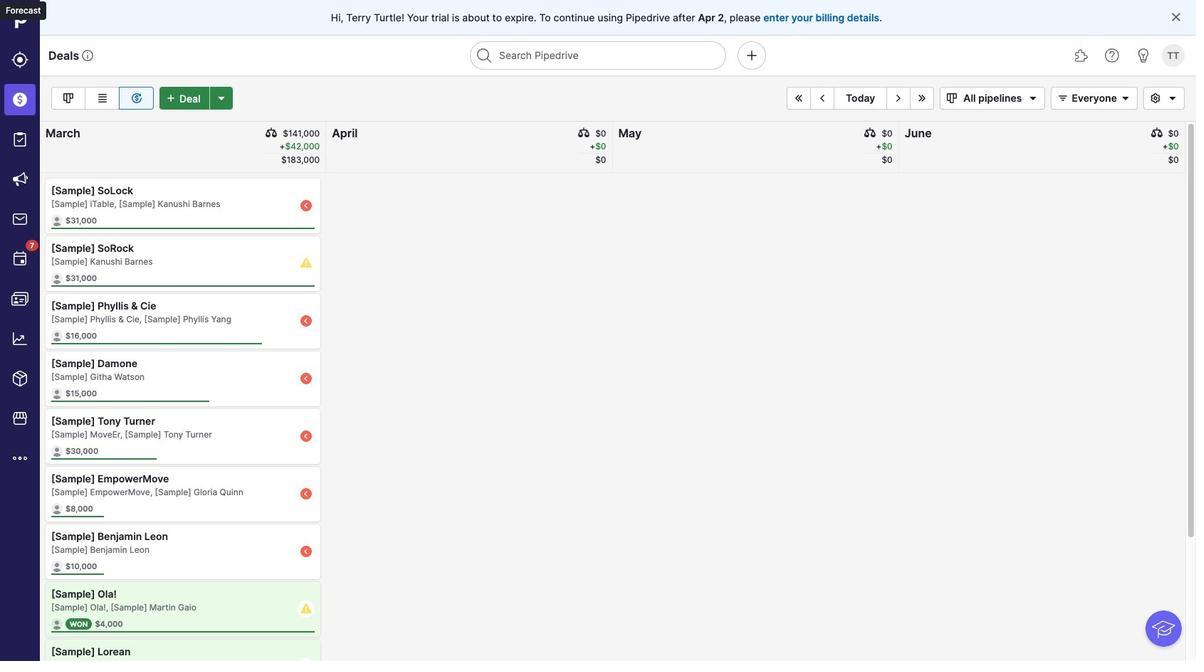 Task type: vqa. For each thing, say whether or not it's contained in the screenshot.
color link image
no



Task type: locate. For each thing, give the bounding box(es) containing it.
leads image
[[11, 51, 28, 68]]

menu item
[[0, 80, 40, 120]]

quick help image
[[1104, 47, 1121, 64]]

color primary image
[[1055, 93, 1072, 104], [1117, 93, 1134, 104], [1164, 93, 1181, 104], [266, 127, 277, 139], [865, 127, 876, 139]]

menu
[[0, 0, 40, 661]]

sales assistant image
[[1135, 47, 1152, 64]]

next month image
[[890, 93, 907, 104]]

contacts image
[[11, 291, 28, 308]]

add deal options image
[[213, 93, 230, 104]]

sales inbox image
[[11, 211, 28, 228]]

list image
[[94, 90, 111, 107]]

products image
[[11, 370, 28, 387]]

jump forward 4 months image
[[914, 93, 931, 104]]

color undefined image
[[11, 251, 28, 268]]

color primary inverted image
[[162, 93, 179, 104]]

forecast image
[[128, 90, 145, 107]]

color primary image
[[1171, 11, 1182, 23], [944, 93, 961, 104], [1025, 93, 1042, 104], [1147, 93, 1164, 104], [578, 127, 590, 139], [1151, 127, 1163, 139]]

marketplace image
[[11, 410, 28, 427]]



Task type: describe. For each thing, give the bounding box(es) containing it.
jump back 4 months image
[[790, 93, 807, 104]]

insights image
[[11, 330, 28, 347]]

projects image
[[11, 131, 28, 148]]

campaigns image
[[11, 171, 28, 188]]

previous month image
[[814, 93, 831, 104]]

Search Pipedrive field
[[470, 41, 726, 70]]

knowledge center bot, also known as kc bot is an onboarding assistant that allows you to see the list of onboarding items in one place for quick and easy reference. this improves your in-app experience. image
[[1146, 611, 1182, 647]]

add deal element
[[159, 87, 233, 110]]

quick add image
[[743, 47, 760, 64]]

deals image
[[11, 91, 28, 108]]

more image
[[11, 450, 28, 467]]

info image
[[82, 50, 93, 61]]

home image
[[9, 9, 31, 31]]

pipeline image
[[60, 90, 77, 107]]



